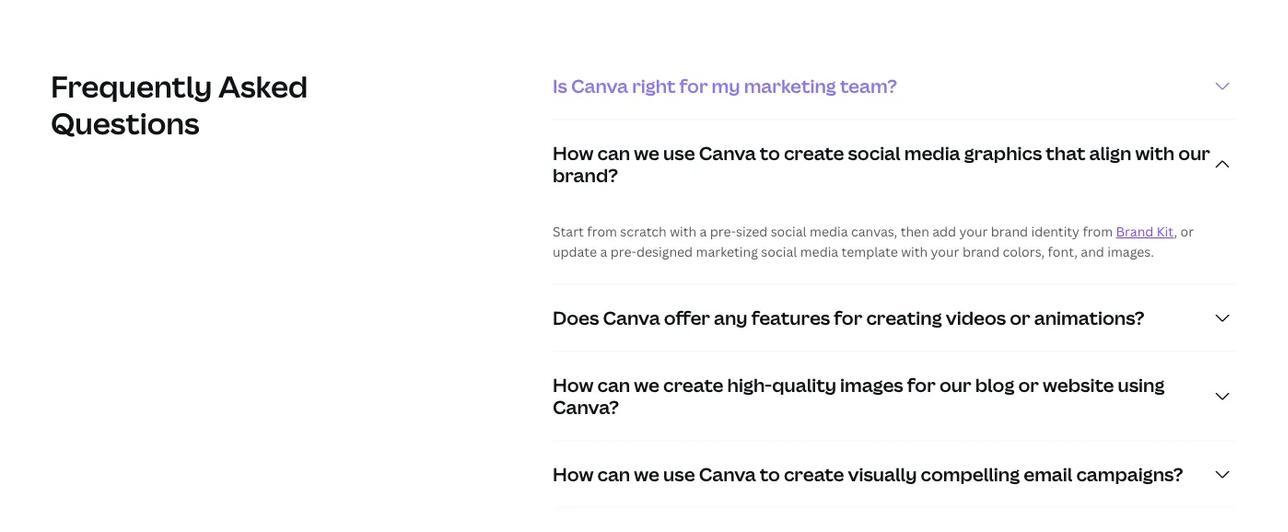 Task type: describe. For each thing, give the bounding box(es) containing it.
0 vertical spatial your
[[960, 223, 988, 240]]

our inside how can we create high-quality images for our blog or website using canva?
[[940, 373, 972, 398]]

to for social
[[760, 140, 780, 166]]

we for how can we use canva to create visually compelling email campaigns?
[[634, 462, 660, 487]]

high-
[[728, 373, 772, 398]]

right
[[632, 73, 676, 98]]

, or update a pre-designed marketing social media template with your brand colors, font, and images.
[[553, 223, 1194, 261]]

quality
[[772, 373, 837, 398]]

we for how can we use canva to create social media graphics that align with our brand?
[[634, 140, 660, 166]]

media for graphics
[[905, 140, 961, 166]]

any
[[714, 305, 748, 331]]

media for canvas,
[[810, 223, 848, 240]]

canva left offer
[[603, 305, 660, 331]]

graphics
[[964, 140, 1042, 166]]

asked
[[218, 66, 308, 106]]

how for how can we use canva to create visually compelling email campaigns?
[[553, 462, 594, 487]]

designed
[[637, 243, 693, 261]]

identity
[[1032, 223, 1080, 240]]

template
[[842, 243, 898, 261]]

,
[[1174, 223, 1178, 240]]

canva down high-
[[699, 462, 756, 487]]

marketing inside dropdown button
[[744, 73, 837, 98]]

1 from from the left
[[587, 223, 617, 240]]

canva?
[[553, 395, 619, 420]]

is canva right for my marketing team? button
[[553, 53, 1234, 119]]

with inside how can we use canva to create social media graphics that align with our brand?
[[1136, 140, 1175, 166]]

0 vertical spatial brand
[[991, 223, 1028, 240]]

1 vertical spatial or
[[1010, 305, 1031, 331]]

update
[[553, 243, 597, 261]]

marketing inside , or update a pre-designed marketing social media template with your brand colors, font, and images.
[[696, 243, 758, 261]]

can for how can we use canva to create social media graphics that align with our brand?
[[598, 140, 630, 166]]

does canva offer any features for creating videos or animations?
[[553, 305, 1145, 331]]

use for how can we use canva to create visually compelling email campaigns?
[[664, 462, 695, 487]]

create for visually
[[784, 462, 844, 487]]

colors,
[[1003, 243, 1045, 261]]

our inside how can we use canva to create social media graphics that align with our brand?
[[1179, 140, 1211, 166]]

canva right is
[[571, 73, 628, 98]]

frequently
[[51, 66, 212, 106]]

pre- inside , or update a pre-designed marketing social media template with your brand colors, font, and images.
[[611, 243, 637, 261]]

is canva right for my marketing team?
[[553, 73, 897, 98]]

kit
[[1157, 223, 1174, 240]]

email
[[1024, 462, 1073, 487]]

questions
[[51, 103, 200, 143]]

your inside , or update a pre-designed marketing social media template with your brand colors, font, and images.
[[931, 243, 960, 261]]

canva inside how can we use canva to create social media graphics that align with our brand?
[[699, 140, 756, 166]]



Task type: vqa. For each thing, say whether or not it's contained in the screenshot.
colors,
yes



Task type: locate. For each thing, give the bounding box(es) containing it.
how down does
[[553, 373, 594, 398]]

is
[[553, 73, 567, 98]]

your right add
[[960, 223, 988, 240]]

canva
[[571, 73, 628, 98], [699, 140, 756, 166], [603, 305, 660, 331], [699, 462, 756, 487]]

for inside how can we create high-quality images for our blog or website using canva?
[[907, 373, 936, 398]]

0 vertical spatial to
[[760, 140, 780, 166]]

features
[[752, 305, 830, 331]]

visually
[[848, 462, 917, 487]]

scratch
[[620, 223, 667, 240]]

from up the and
[[1083, 223, 1113, 240]]

media
[[905, 140, 961, 166], [810, 223, 848, 240], [800, 243, 839, 261]]

to down high-
[[760, 462, 780, 487]]

blog
[[976, 373, 1015, 398]]

0 horizontal spatial a
[[600, 243, 608, 261]]

2 vertical spatial we
[[634, 462, 660, 487]]

does
[[553, 305, 599, 331]]

media left graphics
[[905, 140, 961, 166]]

create left visually
[[784, 462, 844, 487]]

for
[[680, 73, 708, 98], [834, 305, 863, 331], [907, 373, 936, 398]]

to inside dropdown button
[[760, 462, 780, 487]]

marketing right my
[[744, 73, 837, 98]]

frequently asked questions
[[51, 66, 308, 143]]

0 horizontal spatial from
[[587, 223, 617, 240]]

social for marketing
[[761, 243, 797, 261]]

create inside dropdown button
[[784, 462, 844, 487]]

1 vertical spatial for
[[834, 305, 863, 331]]

social
[[848, 140, 901, 166], [771, 223, 807, 240], [761, 243, 797, 261]]

add
[[933, 223, 957, 240]]

pre-
[[710, 223, 736, 240], [611, 243, 637, 261]]

our
[[1179, 140, 1211, 166], [940, 373, 972, 398]]

0 horizontal spatial with
[[670, 223, 697, 240]]

with
[[1136, 140, 1175, 166], [670, 223, 697, 240], [901, 243, 928, 261]]

2 horizontal spatial for
[[907, 373, 936, 398]]

0 vertical spatial how
[[553, 140, 594, 166]]

1 vertical spatial pre-
[[611, 243, 637, 261]]

0 vertical spatial a
[[700, 223, 707, 240]]

0 vertical spatial for
[[680, 73, 708, 98]]

media inside how can we use canva to create social media graphics that align with our brand?
[[905, 140, 961, 166]]

offer
[[664, 305, 710, 331]]

create for social
[[784, 140, 844, 166]]

2 vertical spatial create
[[784, 462, 844, 487]]

marketing
[[744, 73, 837, 98], [696, 243, 758, 261]]

our left the blog
[[940, 373, 972, 398]]

use inside how can we use canva to create social media graphics that align with our brand?
[[664, 140, 695, 166]]

social for create
[[848, 140, 901, 166]]

start from scratch with a pre-sized social media canvas, then add your brand identity from brand kit
[[553, 223, 1174, 240]]

1 how from the top
[[553, 140, 594, 166]]

videos
[[946, 305, 1006, 331]]

1 vertical spatial with
[[670, 223, 697, 240]]

sized
[[736, 223, 768, 240]]

pre- down scratch
[[611, 243, 637, 261]]

how down is
[[553, 140, 594, 166]]

social down 'team?'
[[848, 140, 901, 166]]

1 vertical spatial our
[[940, 373, 972, 398]]

with right align
[[1136, 140, 1175, 166]]

2 how from the top
[[553, 373, 594, 398]]

and
[[1081, 243, 1105, 261]]

a right update
[[600, 243, 608, 261]]

use
[[664, 140, 695, 166], [664, 462, 695, 487]]

does canva offer any features for creating videos or animations? button
[[553, 285, 1234, 351]]

1 we from the top
[[634, 140, 660, 166]]

with down then
[[901, 243, 928, 261]]

or inside , or update a pre-designed marketing social media template with your brand colors, font, and images.
[[1181, 223, 1194, 240]]

brand
[[991, 223, 1028, 240], [963, 243, 1000, 261]]

creating
[[867, 305, 942, 331]]

0 horizontal spatial pre-
[[611, 243, 637, 261]]

1 horizontal spatial from
[[1083, 223, 1113, 240]]

social inside how can we use canva to create social media graphics that align with our brand?
[[848, 140, 901, 166]]

can for how can we create high-quality images for our blog or website using canva?
[[598, 373, 630, 398]]

brand left colors,
[[963, 243, 1000, 261]]

team?
[[840, 73, 897, 98]]

can inside how can we use canva to create social media graphics that align with our brand?
[[598, 140, 630, 166]]

1 vertical spatial brand
[[963, 243, 1000, 261]]

0 vertical spatial media
[[905, 140, 961, 166]]

images.
[[1108, 243, 1154, 261]]

from
[[587, 223, 617, 240], [1083, 223, 1113, 240]]

can
[[598, 140, 630, 166], [598, 373, 630, 398], [598, 462, 630, 487]]

2 vertical spatial how
[[553, 462, 594, 487]]

we inside dropdown button
[[634, 462, 660, 487]]

0 horizontal spatial for
[[680, 73, 708, 98]]

0 vertical spatial our
[[1179, 140, 1211, 166]]

we
[[634, 140, 660, 166], [634, 373, 660, 398], [634, 462, 660, 487]]

1 use from the top
[[664, 140, 695, 166]]

can up scratch
[[598, 140, 630, 166]]

or
[[1181, 223, 1194, 240], [1010, 305, 1031, 331], [1019, 373, 1039, 398]]

1 vertical spatial a
[[600, 243, 608, 261]]

0 vertical spatial we
[[634, 140, 660, 166]]

0 vertical spatial marketing
[[744, 73, 837, 98]]

for left my
[[680, 73, 708, 98]]

for inside dropdown button
[[680, 73, 708, 98]]

we for how can we create high-quality images for our blog or website using canva?
[[634, 373, 660, 398]]

2 horizontal spatial with
[[1136, 140, 1175, 166]]

1 horizontal spatial our
[[1179, 140, 1211, 166]]

font,
[[1048, 243, 1078, 261]]

website
[[1043, 373, 1114, 398]]

with inside , or update a pre-designed marketing social media template with your brand colors, font, and images.
[[901, 243, 928, 261]]

2 vertical spatial can
[[598, 462, 630, 487]]

or right videos at the right of page
[[1010, 305, 1031, 331]]

brand kit link
[[1116, 223, 1174, 240]]

campaigns?
[[1077, 462, 1184, 487]]

2 vertical spatial for
[[907, 373, 936, 398]]

can inside how can we create high-quality images for our blog or website using canva?
[[598, 373, 630, 398]]

create left high-
[[664, 373, 724, 398]]

how inside how can we use canva to create visually compelling email campaigns? dropdown button
[[553, 462, 594, 487]]

or right the blog
[[1019, 373, 1039, 398]]

brand
[[1116, 223, 1154, 240]]

for right images
[[907, 373, 936, 398]]

pre- right scratch
[[710, 223, 736, 240]]

1 vertical spatial we
[[634, 373, 660, 398]]

1 vertical spatial how
[[553, 373, 594, 398]]

can down canva?
[[598, 462, 630, 487]]

your down add
[[931, 243, 960, 261]]

1 horizontal spatial pre-
[[710, 223, 736, 240]]

align
[[1090, 140, 1132, 166]]

3 can from the top
[[598, 462, 630, 487]]

use for how can we use canva to create social media graphics that align with our brand?
[[664, 140, 695, 166]]

0 vertical spatial use
[[664, 140, 695, 166]]

use inside dropdown button
[[664, 462, 695, 487]]

media left "canvas,"
[[810, 223, 848, 240]]

0 vertical spatial pre-
[[710, 223, 736, 240]]

0 vertical spatial or
[[1181, 223, 1194, 240]]

can for how can we use canva to create visually compelling email campaigns?
[[598, 462, 630, 487]]

how can we create high-quality images for our blog or website using canva?
[[553, 373, 1165, 420]]

1 horizontal spatial a
[[700, 223, 707, 240]]

1 vertical spatial marketing
[[696, 243, 758, 261]]

how can we use canva to create visually compelling email campaigns?
[[553, 462, 1184, 487]]

from right start
[[587, 223, 617, 240]]

2 we from the top
[[634, 373, 660, 398]]

0 vertical spatial can
[[598, 140, 630, 166]]

or inside how can we create high-quality images for our blog or website using canva?
[[1019, 373, 1039, 398]]

3 how from the top
[[553, 462, 594, 487]]

2 vertical spatial with
[[901, 243, 928, 261]]

how for how can we use canva to create social media graphics that align with our brand?
[[553, 140, 594, 166]]

0 vertical spatial with
[[1136, 140, 1175, 166]]

media down start from scratch with a pre-sized social media canvas, then add your brand identity from brand kit
[[800, 243, 839, 261]]

how for how can we create high-quality images for our blog or website using canva?
[[553, 373, 594, 398]]

1 horizontal spatial for
[[834, 305, 863, 331]]

can inside dropdown button
[[598, 462, 630, 487]]

canva down my
[[699, 140, 756, 166]]

2 use from the top
[[664, 462, 695, 487]]

how can we create high-quality images for our blog or website using canva? button
[[553, 352, 1234, 441]]

2 vertical spatial media
[[800, 243, 839, 261]]

1 vertical spatial create
[[664, 373, 724, 398]]

2 can from the top
[[598, 373, 630, 398]]

to up sized
[[760, 140, 780, 166]]

1 vertical spatial social
[[771, 223, 807, 240]]

how can we use canva to create social media graphics that align with our brand? button
[[553, 120, 1234, 209]]

1 can from the top
[[598, 140, 630, 166]]

social inside , or update a pre-designed marketing social media template with your brand colors, font, and images.
[[761, 243, 797, 261]]

create
[[784, 140, 844, 166], [664, 373, 724, 398], [784, 462, 844, 487]]

0 vertical spatial create
[[784, 140, 844, 166]]

brand inside , or update a pre-designed marketing social media template with your brand colors, font, and images.
[[963, 243, 1000, 261]]

1 vertical spatial to
[[760, 462, 780, 487]]

then
[[901, 223, 930, 240]]

social for sized
[[771, 223, 807, 240]]

that
[[1046, 140, 1086, 166]]

2 vertical spatial or
[[1019, 373, 1039, 398]]

social right sized
[[771, 223, 807, 240]]

a
[[700, 223, 707, 240], [600, 243, 608, 261]]

brand?
[[553, 162, 618, 188]]

1 vertical spatial your
[[931, 243, 960, 261]]

start
[[553, 223, 584, 240]]

for left creating
[[834, 305, 863, 331]]

2 from from the left
[[1083, 223, 1113, 240]]

3 we from the top
[[634, 462, 660, 487]]

0 vertical spatial social
[[848, 140, 901, 166]]

to inside how can we use canva to create social media graphics that align with our brand?
[[760, 140, 780, 166]]

or right ,
[[1181, 223, 1194, 240]]

with up the designed
[[670, 223, 697, 240]]

animations?
[[1035, 305, 1145, 331]]

marketing down sized
[[696, 243, 758, 261]]

compelling
[[921, 462, 1020, 487]]

create inside how can we create high-quality images for our blog or website using canva?
[[664, 373, 724, 398]]

create down 'team?'
[[784, 140, 844, 166]]

media for template
[[800, 243, 839, 261]]

2 to from the top
[[760, 462, 780, 487]]

1 vertical spatial can
[[598, 373, 630, 398]]

a left sized
[[700, 223, 707, 240]]

your
[[960, 223, 988, 240], [931, 243, 960, 261]]

1 horizontal spatial with
[[901, 243, 928, 261]]

we inside how can we use canva to create social media graphics that align with our brand?
[[634, 140, 660, 166]]

using
[[1118, 373, 1165, 398]]

canvas,
[[851, 223, 898, 240]]

to
[[760, 140, 780, 166], [760, 462, 780, 487]]

social down sized
[[761, 243, 797, 261]]

can down does
[[598, 373, 630, 398]]

images
[[840, 373, 904, 398]]

how inside how can we use canva to create social media graphics that align with our brand?
[[553, 140, 594, 166]]

1 vertical spatial use
[[664, 462, 695, 487]]

how can we use canva to create social media graphics that align with our brand?
[[553, 140, 1211, 188]]

1 to from the top
[[760, 140, 780, 166]]

we inside how can we create high-quality images for our blog or website using canva?
[[634, 373, 660, 398]]

2 vertical spatial social
[[761, 243, 797, 261]]

how
[[553, 140, 594, 166], [553, 373, 594, 398], [553, 462, 594, 487]]

a inside , or update a pre-designed marketing social media template with your brand colors, font, and images.
[[600, 243, 608, 261]]

my
[[712, 73, 740, 98]]

1 vertical spatial media
[[810, 223, 848, 240]]

0 horizontal spatial our
[[940, 373, 972, 398]]

how inside how can we create high-quality images for our blog or website using canva?
[[553, 373, 594, 398]]

media inside , or update a pre-designed marketing social media template with your brand colors, font, and images.
[[800, 243, 839, 261]]

brand up colors,
[[991, 223, 1028, 240]]

how down canva?
[[553, 462, 594, 487]]

our right align
[[1179, 140, 1211, 166]]

to for visually
[[760, 462, 780, 487]]

how can we use canva to create visually compelling email campaigns? button
[[553, 442, 1234, 508]]

create inside how can we use canva to create social media graphics that align with our brand?
[[784, 140, 844, 166]]



